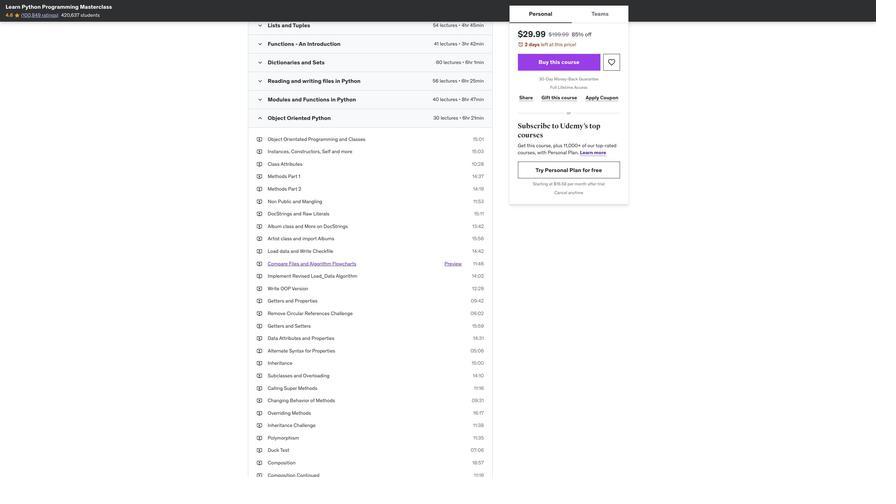 Task type: locate. For each thing, give the bounding box(es) containing it.
0 vertical spatial of
[[582, 142, 586, 149]]

xsmall image for data
[[257, 335, 262, 342]]

0 horizontal spatial more
[[341, 148, 352, 155]]

ratings)
[[42, 12, 58, 18]]

properties up "alternate syntax for properties"
[[312, 335, 334, 341]]

1 small image from the top
[[257, 22, 264, 29]]

lectures right 40
[[440, 96, 458, 102]]

getters for getters and setters
[[268, 323, 284, 329]]

properties up remove circular references challenge
[[295, 298, 318, 304]]

2 object from the top
[[268, 136, 282, 142]]

1 vertical spatial 6hr
[[462, 78, 469, 84]]

1 vertical spatial algorithm
[[336, 273, 357, 279]]

remove
[[268, 310, 286, 317]]

0 vertical spatial algorithm
[[310, 260, 331, 267]]

preview
[[445, 260, 462, 267]]

xsmall image for write
[[257, 285, 262, 292]]

programming for python
[[42, 3, 79, 10]]

6hr for object oriented python
[[463, 115, 470, 121]]

6hr for reading and writing files in python
[[462, 78, 469, 84]]

1 horizontal spatial docstrings
[[324, 223, 348, 229]]

4 xsmall image from the top
[[257, 223, 262, 230]]

0 horizontal spatial challenge
[[294, 422, 316, 429]]

• for modules and functions in python
[[459, 96, 461, 102]]

1 xsmall image from the top
[[257, 136, 262, 143]]

attributes for class
[[281, 161, 303, 167]]

properties for and
[[312, 335, 334, 341]]

1 part from the top
[[288, 173, 297, 180]]

personal up $16.58
[[545, 166, 568, 173]]

14 xsmall image from the top
[[257, 460, 262, 466]]

object for object oriented python
[[268, 114, 286, 121]]

1 vertical spatial part
[[288, 186, 297, 192]]

properties down data attributes and properties
[[312, 348, 335, 354]]

3 small image from the top
[[257, 78, 264, 85]]

xsmall image for methods part 1
[[257, 173, 262, 180]]

14:31
[[473, 335, 484, 341]]

course for gift this course
[[561, 94, 577, 101]]

this for buy
[[550, 58, 560, 65]]

mangling
[[302, 198, 322, 204]]

lectures for modules and functions in python
[[440, 96, 458, 102]]

15:03
[[472, 148, 484, 155]]

12:29
[[472, 285, 484, 292]]

0 vertical spatial 6hr
[[465, 59, 473, 65]]

dictionaries
[[268, 59, 300, 66]]

1 vertical spatial learn
[[580, 149, 593, 156]]

anytime
[[568, 190, 583, 195]]

8 xsmall image from the top
[[257, 323, 262, 330]]

object down modules
[[268, 114, 286, 121]]

6 xsmall image from the top
[[257, 248, 262, 255]]

methods down class
[[268, 173, 287, 180]]

and
[[282, 22, 292, 29], [301, 59, 311, 66], [291, 77, 301, 84], [292, 96, 302, 103], [339, 136, 347, 142], [332, 148, 340, 155], [293, 198, 301, 204], [293, 211, 302, 217], [295, 223, 303, 229], [293, 236, 301, 242], [291, 248, 299, 254], [300, 260, 309, 267], [285, 298, 294, 304], [285, 323, 294, 329], [302, 335, 310, 341], [294, 372, 302, 379]]

11 xsmall image from the top
[[257, 410, 262, 417]]

with
[[537, 149, 547, 156]]

personal inside personal button
[[529, 10, 552, 17]]

1 vertical spatial course
[[561, 94, 577, 101]]

compare files and algorithm flowcharts
[[268, 260, 356, 267]]

load
[[268, 248, 279, 254]]

1 vertical spatial class
[[281, 236, 292, 242]]

more down classes
[[341, 148, 352, 155]]

lectures
[[440, 22, 458, 28], [440, 40, 458, 47], [444, 59, 461, 65], [440, 78, 457, 84], [440, 96, 458, 102], [441, 115, 458, 121]]

xsmall image
[[257, 161, 262, 168], [257, 198, 262, 205], [257, 211, 262, 217], [257, 223, 262, 230], [257, 236, 262, 242], [257, 248, 262, 255], [257, 285, 262, 292], [257, 298, 262, 305], [257, 335, 262, 342], [257, 397, 262, 404], [257, 410, 262, 417], [257, 422, 262, 429], [257, 435, 262, 442], [257, 460, 262, 466]]

algorithm for and
[[310, 260, 331, 267]]

14:19
[[473, 186, 484, 192]]

1 horizontal spatial algorithm
[[336, 273, 357, 279]]

11 xsmall image from the top
[[257, 372, 262, 379]]

0 vertical spatial functions
[[268, 40, 294, 47]]

circular
[[287, 310, 304, 317]]

course up back
[[562, 58, 580, 65]]

0 vertical spatial 2
[[525, 41, 528, 48]]

10 xsmall image from the top
[[257, 397, 262, 404]]

challenge right references
[[331, 310, 353, 317]]

plus
[[553, 142, 562, 149]]

0 vertical spatial getters
[[268, 298, 284, 304]]

algorithm down the flowcharts
[[336, 273, 357, 279]]

1 horizontal spatial for
[[583, 166, 590, 173]]

object
[[268, 114, 286, 121], [268, 136, 282, 142]]

6hr left 21min on the right of the page
[[463, 115, 470, 121]]

10 xsmall image from the top
[[257, 360, 262, 367]]

1 course from the top
[[562, 58, 580, 65]]

orientated
[[284, 136, 307, 142]]

1 vertical spatial 2
[[298, 186, 301, 192]]

xsmall image for inheritance
[[257, 422, 262, 429]]

load data and write checkfile
[[268, 248, 333, 254]]

1 vertical spatial attributes
[[279, 335, 301, 341]]

lists
[[268, 22, 280, 29]]

part for 1
[[288, 173, 297, 180]]

14:02
[[472, 273, 484, 279]]

0 vertical spatial write
[[300, 248, 312, 254]]

• left 21min on the right of the page
[[460, 115, 461, 121]]

14:42
[[472, 248, 484, 254]]

6hr
[[465, 59, 473, 65], [462, 78, 469, 84], [463, 115, 470, 121]]

in down files
[[331, 96, 336, 103]]

2 vertical spatial personal
[[545, 166, 568, 173]]

this inside buy this course button
[[550, 58, 560, 65]]

13:42
[[472, 223, 484, 229]]

1 vertical spatial inheritance
[[268, 422, 292, 429]]

and left import
[[293, 236, 301, 242]]

in
[[335, 77, 340, 84], [331, 96, 336, 103]]

2 xsmall image from the top
[[257, 198, 262, 205]]

learn more
[[580, 149, 606, 156]]

methods
[[268, 173, 287, 180], [268, 186, 287, 192], [298, 385, 317, 391], [316, 397, 335, 404], [292, 410, 311, 416]]

and left the sets
[[301, 59, 311, 66]]

class
[[283, 223, 294, 229], [281, 236, 292, 242]]

0 vertical spatial part
[[288, 173, 297, 180]]

0 horizontal spatial algorithm
[[310, 260, 331, 267]]

docstrings up albums
[[324, 223, 348, 229]]

our
[[588, 142, 595, 149]]

on
[[317, 223, 322, 229]]

4 small image from the top
[[257, 96, 264, 103]]

after
[[588, 181, 597, 187]]

this for get
[[527, 142, 535, 149]]

1 vertical spatial getters
[[268, 323, 284, 329]]

and left setters
[[285, 323, 294, 329]]

2 vertical spatial properties
[[312, 348, 335, 354]]

small image for lists
[[257, 22, 264, 29]]

lectures right 30
[[441, 115, 458, 121]]

apply coupon button
[[584, 91, 620, 105]]

part for 2
[[288, 186, 297, 192]]

reading and writing files in python
[[268, 77, 361, 84]]

7 xsmall image from the top
[[257, 285, 262, 292]]

3 xsmall image from the top
[[257, 173, 262, 180]]

12 xsmall image from the top
[[257, 385, 262, 392]]

object for object orientated programming and classes
[[268, 136, 282, 142]]

4 xsmall image from the top
[[257, 186, 262, 193]]

calling super methods
[[268, 385, 317, 391]]

and left writing
[[291, 77, 301, 84]]

super
[[284, 385, 297, 391]]

• left "3hr"
[[459, 40, 461, 47]]

1 vertical spatial programming
[[308, 136, 338, 142]]

14:10
[[473, 372, 484, 379]]

xsmall image for object orientated programming and classes
[[257, 136, 262, 143]]

• left 25min
[[459, 78, 460, 84]]

small image
[[257, 59, 264, 66]]

more down top-
[[594, 149, 606, 156]]

0 vertical spatial attributes
[[281, 161, 303, 167]]

6 xsmall image from the top
[[257, 273, 262, 280]]

• for object oriented python
[[460, 115, 461, 121]]

0 horizontal spatial docstrings
[[268, 211, 292, 217]]

1 horizontal spatial of
[[582, 142, 586, 149]]

6hr left the '1min'
[[465, 59, 473, 65]]

inheritance down overriding
[[268, 422, 292, 429]]

2 right alarm icon
[[525, 41, 528, 48]]

personal down 'plus' at the right top of the page
[[548, 149, 567, 156]]

programming up self
[[308, 136, 338, 142]]

xsmall image for duck test
[[257, 447, 262, 454]]

class for artist
[[281, 236, 292, 242]]

at right left
[[549, 41, 554, 48]]

xsmall image for alternate syntax for properties
[[257, 348, 262, 354]]

0 vertical spatial programming
[[42, 3, 79, 10]]

-
[[295, 40, 298, 47]]

inheritance
[[268, 360, 292, 366], [268, 422, 292, 429]]

getters down remove
[[268, 323, 284, 329]]

• left 4hr
[[459, 22, 461, 28]]

9 xsmall image from the top
[[257, 348, 262, 354]]

this inside gift this course link
[[551, 94, 560, 101]]

2 down 1
[[298, 186, 301, 192]]

xsmall image for class
[[257, 161, 262, 168]]

try
[[536, 166, 544, 173]]

small image for modules
[[257, 96, 264, 103]]

1 vertical spatial of
[[310, 397, 315, 404]]

at
[[549, 41, 554, 48], [549, 181, 553, 187]]

and left classes
[[339, 136, 347, 142]]

2 xsmall image from the top
[[257, 148, 262, 155]]

6hr left 25min
[[462, 78, 469, 84]]

reading
[[268, 77, 290, 84]]

docstrings down 'public'
[[268, 211, 292, 217]]

programming
[[42, 3, 79, 10], [308, 136, 338, 142]]

rated
[[605, 142, 617, 149]]

learn
[[6, 3, 20, 10], [580, 149, 593, 156]]

lectures right 56
[[440, 78, 457, 84]]

in right files
[[335, 77, 340, 84]]

1 getters from the top
[[268, 298, 284, 304]]

0 vertical spatial personal
[[529, 10, 552, 17]]

5 xsmall image from the top
[[257, 236, 262, 242]]

13 xsmall image from the top
[[257, 447, 262, 454]]

lectures right 60
[[444, 59, 461, 65]]

12 xsmall image from the top
[[257, 422, 262, 429]]

15:56
[[472, 236, 484, 242]]

references
[[305, 310, 330, 317]]

part up non public and mangling
[[288, 186, 297, 192]]

1 horizontal spatial more
[[594, 149, 606, 156]]

0 vertical spatial inheritance
[[268, 360, 292, 366]]

0 horizontal spatial write
[[268, 285, 279, 292]]

personal up $29.99
[[529, 10, 552, 17]]

0 vertical spatial course
[[562, 58, 580, 65]]

1 vertical spatial for
[[305, 348, 311, 354]]

and right files
[[300, 260, 309, 267]]

4hr
[[462, 22, 469, 28]]

0 vertical spatial learn
[[6, 3, 20, 10]]

courses
[[518, 131, 543, 139]]

of left 'our'
[[582, 142, 586, 149]]

xsmall image for methods part 2
[[257, 186, 262, 193]]

masterclass
[[80, 3, 112, 10]]

lectures for lists and tuples
[[440, 22, 458, 28]]

0 horizontal spatial learn
[[6, 3, 20, 10]]

functions - an introduction
[[268, 40, 341, 47]]

object up instances,
[[268, 136, 282, 142]]

9 xsmall image from the top
[[257, 335, 262, 342]]

albums
[[318, 236, 334, 242]]

1 vertical spatial personal
[[548, 149, 567, 156]]

1 object from the top
[[268, 114, 286, 121]]

xsmall image for getters
[[257, 298, 262, 305]]

5 small image from the top
[[257, 115, 264, 122]]

class up data on the left
[[281, 236, 292, 242]]

algorithm inside button
[[310, 260, 331, 267]]

0 horizontal spatial programming
[[42, 3, 79, 10]]

write down import
[[300, 248, 312, 254]]

xsmall image for getters and setters
[[257, 323, 262, 330]]

• for functions - an introduction
[[459, 40, 461, 47]]

for
[[583, 166, 590, 173], [305, 348, 311, 354]]

0 vertical spatial docstrings
[[268, 211, 292, 217]]

1 vertical spatial functions
[[303, 96, 330, 103]]

implement
[[268, 273, 291, 279]]

attributes
[[281, 161, 303, 167], [279, 335, 301, 341]]

for right syntax
[[305, 348, 311, 354]]

write left "oop"
[[268, 285, 279, 292]]

artist
[[268, 236, 280, 242]]

• left the '1min'
[[462, 59, 464, 65]]

functions left -
[[268, 40, 294, 47]]

attributes up methods part 1
[[281, 161, 303, 167]]

1 vertical spatial object
[[268, 136, 282, 142]]

1 inheritance from the top
[[268, 360, 292, 366]]

attributes for data
[[279, 335, 301, 341]]

54 lectures • 4hr 45min
[[433, 22, 484, 28]]

at left $16.58
[[549, 181, 553, 187]]

$29.99 $199.99 85% off
[[518, 29, 592, 40]]

algorithm
[[310, 260, 331, 267], [336, 273, 357, 279]]

course
[[562, 58, 580, 65], [561, 94, 577, 101]]

dictionaries and sets
[[268, 59, 325, 66]]

3 xsmall image from the top
[[257, 211, 262, 217]]

this inside get this course, plus 11,000+ of our top-rated courses, with personal plan.
[[527, 142, 535, 149]]

0 horizontal spatial for
[[305, 348, 311, 354]]

2 getters from the top
[[268, 323, 284, 329]]

• for dictionaries and sets
[[462, 59, 464, 65]]

1 vertical spatial properties
[[312, 335, 334, 341]]

7 xsmall image from the top
[[257, 310, 262, 317]]

oop
[[281, 285, 291, 292]]

1 horizontal spatial write
[[300, 248, 312, 254]]

xsmall image for remove circular references challenge
[[257, 310, 262, 317]]

0 vertical spatial class
[[283, 223, 294, 229]]

challenge down overriding methods
[[294, 422, 316, 429]]

tab list
[[509, 6, 628, 23]]

0 vertical spatial object
[[268, 114, 286, 121]]

40
[[433, 96, 439, 102]]

learn up "4.6"
[[6, 3, 20, 10]]

xsmall image for changing
[[257, 397, 262, 404]]

learn python programming masterclass
[[6, 3, 112, 10]]

lectures right 41
[[440, 40, 458, 47]]

2 vertical spatial 6hr
[[463, 115, 470, 121]]

8 xsmall image from the top
[[257, 298, 262, 305]]

6hr for dictionaries and sets
[[465, 59, 473, 65]]

13 xsmall image from the top
[[257, 435, 262, 442]]

•
[[459, 22, 461, 28], [459, 40, 461, 47], [462, 59, 464, 65], [459, 78, 460, 84], [459, 96, 461, 102], [460, 115, 461, 121]]

methods down changing behavior of methods
[[292, 410, 311, 416]]

write oop version
[[268, 285, 308, 292]]

xsmall image
[[257, 136, 262, 143], [257, 148, 262, 155], [257, 173, 262, 180], [257, 186, 262, 193], [257, 260, 262, 267], [257, 273, 262, 280], [257, 310, 262, 317], [257, 323, 262, 330], [257, 348, 262, 354], [257, 360, 262, 367], [257, 372, 262, 379], [257, 385, 262, 392], [257, 447, 262, 454], [257, 472, 262, 477]]

56 lectures • 6hr 25min
[[433, 78, 484, 84]]

xsmall image for non
[[257, 198, 262, 205]]

1
[[298, 173, 300, 180]]

this right gift
[[551, 94, 560, 101]]

version
[[292, 285, 308, 292]]

share button
[[518, 91, 534, 105]]

2 course from the top
[[561, 94, 577, 101]]

0 horizontal spatial of
[[310, 397, 315, 404]]

1 horizontal spatial programming
[[308, 136, 338, 142]]

45min
[[470, 22, 484, 28]]

inheritance up subclasses
[[268, 360, 292, 366]]

and left more on the left top of page
[[295, 223, 303, 229]]

lectures right 54
[[440, 22, 458, 28]]

getters
[[268, 298, 284, 304], [268, 323, 284, 329]]

course down lifetime
[[561, 94, 577, 101]]

learn down 'our'
[[580, 149, 593, 156]]

lectures for functions - an introduction
[[440, 40, 458, 47]]

• for lists and tuples
[[459, 22, 461, 28]]

small image for functions
[[257, 40, 264, 47]]

programming up 420,637 in the left top of the page
[[42, 3, 79, 10]]

lifetime
[[558, 85, 573, 90]]

60 lectures • 6hr 1min
[[436, 59, 484, 65]]

of right behavior
[[310, 397, 315, 404]]

test
[[280, 447, 289, 453]]

class for album
[[283, 223, 294, 229]]

for left free
[[583, 166, 590, 173]]

methods right behavior
[[316, 397, 335, 404]]

course inside button
[[562, 58, 580, 65]]

0 vertical spatial challenge
[[331, 310, 353, 317]]

1 horizontal spatial 2
[[525, 41, 528, 48]]

1 xsmall image from the top
[[257, 161, 262, 168]]

1 horizontal spatial functions
[[303, 96, 330, 103]]

introduction
[[307, 40, 341, 47]]

• left 8hr
[[459, 96, 461, 102]]

2 part from the top
[[288, 186, 297, 192]]

properties
[[295, 298, 318, 304], [312, 335, 334, 341], [312, 348, 335, 354]]

try personal plan for free link
[[518, 162, 620, 179]]

1 vertical spatial at
[[549, 181, 553, 187]]

lectures for object oriented python
[[441, 115, 458, 121]]

1 horizontal spatial challenge
[[331, 310, 353, 317]]

lists and tuples
[[268, 22, 310, 29]]

per
[[568, 181, 574, 187]]

06:02
[[471, 310, 484, 317]]

tab list containing personal
[[509, 6, 628, 23]]

algorithm up load_data
[[310, 260, 331, 267]]

47min
[[470, 96, 484, 102]]

part left 1
[[288, 173, 297, 180]]

1 horizontal spatial learn
[[580, 149, 593, 156]]

2 small image from the top
[[257, 40, 264, 47]]

this right the buy
[[550, 58, 560, 65]]

functions down reading and writing files in python
[[303, 96, 330, 103]]

class right the album
[[283, 223, 294, 229]]

this up the courses, at the top of the page
[[527, 142, 535, 149]]

attributes down getters and setters
[[279, 335, 301, 341]]

small image
[[257, 22, 264, 29], [257, 40, 264, 47], [257, 78, 264, 85], [257, 96, 264, 103], [257, 115, 264, 122]]

getters up remove
[[268, 298, 284, 304]]

full
[[550, 85, 557, 90]]

2 inheritance from the top
[[268, 422, 292, 429]]

inheritance for inheritance challenge
[[268, 422, 292, 429]]



Task type: vqa. For each thing, say whether or not it's contained in the screenshot.
Duck
yes



Task type: describe. For each thing, give the bounding box(es) containing it.
and right data on the left
[[291, 248, 299, 254]]

personal button
[[509, 6, 572, 22]]

teams button
[[572, 6, 628, 22]]

at inside starting at $16.58 per month after trial cancel anytime
[[549, 181, 553, 187]]

xsmall image for docstrings
[[257, 211, 262, 217]]

programming for orientated
[[308, 136, 338, 142]]

instances,
[[268, 148, 290, 155]]

left
[[541, 41, 548, 48]]

sets
[[313, 59, 325, 66]]

11:46
[[473, 260, 484, 267]]

this down $199.99
[[555, 41, 563, 48]]

teams
[[592, 10, 609, 17]]

$16.58
[[554, 181, 567, 187]]

0 vertical spatial at
[[549, 41, 554, 48]]

3hr
[[462, 40, 469, 47]]

inheritance challenge
[[268, 422, 316, 429]]

xsmall image for artist
[[257, 236, 262, 242]]

buy this course button
[[518, 54, 600, 71]]

0 vertical spatial in
[[335, 77, 340, 84]]

(100,849 ratings)
[[21, 12, 58, 18]]

• for reading and writing files in python
[[459, 78, 460, 84]]

this for gift
[[551, 94, 560, 101]]

methods up non
[[268, 186, 287, 192]]

methods part 1
[[268, 173, 300, 180]]

14:37
[[472, 173, 484, 180]]

42min
[[470, 40, 484, 47]]

11:35
[[473, 435, 484, 441]]

and right self
[[332, 148, 340, 155]]

class attributes
[[268, 161, 303, 167]]

setters
[[295, 323, 311, 329]]

checkfile
[[313, 248, 333, 254]]

0 vertical spatial properties
[[295, 298, 318, 304]]

and left raw
[[293, 211, 302, 217]]

gift
[[542, 94, 550, 101]]

wishlist image
[[607, 58, 616, 66]]

methods up changing behavior of methods
[[298, 385, 317, 391]]

free
[[591, 166, 602, 173]]

load_data
[[311, 273, 335, 279]]

algorithm for load_data
[[336, 273, 357, 279]]

overriding methods
[[268, 410, 311, 416]]

lectures for reading and writing files in python
[[440, 78, 457, 84]]

personal inside get this course, plus 11,000+ of our top-rated courses, with personal plan.
[[548, 149, 567, 156]]

top
[[589, 122, 601, 130]]

get
[[518, 142, 526, 149]]

14 xsmall image from the top
[[257, 472, 262, 477]]

course for buy this course
[[562, 58, 580, 65]]

starting
[[533, 181, 548, 187]]

gift this course link
[[540, 91, 579, 105]]

11:53
[[473, 198, 484, 204]]

instances, constructors, self and more
[[268, 148, 352, 155]]

remove circular references challenge
[[268, 310, 353, 317]]

30-day money-back guarantee full lifetime access
[[539, 76, 599, 90]]

and up calling super methods
[[294, 372, 302, 379]]

properties for for
[[312, 348, 335, 354]]

xsmall image for load
[[257, 248, 262, 255]]

30-
[[539, 76, 546, 81]]

$199.99
[[549, 31, 569, 38]]

1 vertical spatial challenge
[[294, 422, 316, 429]]

revised
[[292, 273, 310, 279]]

trial
[[598, 181, 605, 187]]

students
[[81, 12, 100, 18]]

implement revised load_data algorithm
[[268, 273, 357, 279]]

changing behavior of methods
[[268, 397, 335, 404]]

plan
[[570, 166, 581, 173]]

1 vertical spatial docstrings
[[324, 223, 348, 229]]

and down write oop version
[[285, 298, 294, 304]]

or
[[567, 110, 571, 115]]

15:01
[[473, 136, 484, 142]]

and right lists
[[282, 22, 292, 29]]

composition
[[268, 460, 296, 466]]

get this course, plus 11,000+ of our top-rated courses, with personal plan.
[[518, 142, 617, 156]]

course,
[[536, 142, 552, 149]]

oriented
[[287, 114, 311, 121]]

to
[[552, 122, 559, 130]]

xsmall image for calling super methods
[[257, 385, 262, 392]]

(100,849
[[21, 12, 41, 18]]

tuples
[[293, 22, 310, 29]]

docstrings and raw literals
[[268, 211, 329, 217]]

of inside get this course, plus 11,000+ of our top-rated courses, with personal plan.
[[582, 142, 586, 149]]

56
[[433, 78, 439, 84]]

alarm image
[[518, 42, 523, 47]]

1min
[[474, 59, 484, 65]]

inheritance for inheritance
[[268, 360, 292, 366]]

data
[[268, 335, 278, 341]]

album
[[268, 223, 282, 229]]

11:16
[[474, 385, 484, 391]]

xsmall image for instances, constructors, self and more
[[257, 148, 262, 155]]

share
[[519, 94, 533, 101]]

0 horizontal spatial 2
[[298, 186, 301, 192]]

duck test
[[268, 447, 289, 453]]

1 vertical spatial in
[[331, 96, 336, 103]]

5 xsmall image from the top
[[257, 260, 262, 267]]

xsmall image for album
[[257, 223, 262, 230]]

learn for learn more
[[580, 149, 593, 156]]

price!
[[564, 41, 576, 48]]

compare
[[268, 260, 288, 267]]

small image for object
[[257, 115, 264, 122]]

getters for getters and properties
[[268, 298, 284, 304]]

41 lectures • 3hr 42min
[[434, 40, 484, 47]]

off
[[585, 31, 592, 38]]

xsmall image for overriding
[[257, 410, 262, 417]]

day
[[546, 76, 553, 81]]

18:57
[[472, 460, 484, 466]]

xsmall image for inheritance
[[257, 360, 262, 367]]

personal inside try personal plan for free link
[[545, 166, 568, 173]]

lectures for dictionaries and sets
[[444, 59, 461, 65]]

data attributes and properties
[[268, 335, 334, 341]]

54
[[433, 22, 439, 28]]

subscribe to udemy's top courses
[[518, 122, 601, 139]]

420,637 students
[[61, 12, 100, 18]]

syntax
[[289, 348, 304, 354]]

and right modules
[[292, 96, 302, 103]]

and right 'public'
[[293, 198, 301, 204]]

21min
[[471, 115, 484, 121]]

xsmall image for implement revised load_data algorithm
[[257, 273, 262, 280]]

and inside button
[[300, 260, 309, 267]]

learn more link
[[580, 149, 606, 156]]

udemy's
[[560, 122, 588, 130]]

non
[[268, 198, 277, 204]]

top-
[[596, 142, 605, 149]]

1 vertical spatial write
[[268, 285, 279, 292]]

0 horizontal spatial functions
[[268, 40, 294, 47]]

polymorphism
[[268, 435, 299, 441]]

overriding
[[268, 410, 291, 416]]

data
[[280, 248, 289, 254]]

methods part 2
[[268, 186, 301, 192]]

0 vertical spatial for
[[583, 166, 590, 173]]

small image for reading
[[257, 78, 264, 85]]

xsmall image for subclasses and overloading
[[257, 372, 262, 379]]

more
[[305, 223, 316, 229]]

buy this course
[[539, 58, 580, 65]]

and down setters
[[302, 335, 310, 341]]

files
[[289, 260, 299, 267]]

420,637
[[61, 12, 79, 18]]

learn for learn python programming masterclass
[[6, 3, 20, 10]]

constructors,
[[291, 148, 321, 155]]

subclasses and overloading
[[268, 372, 330, 379]]



